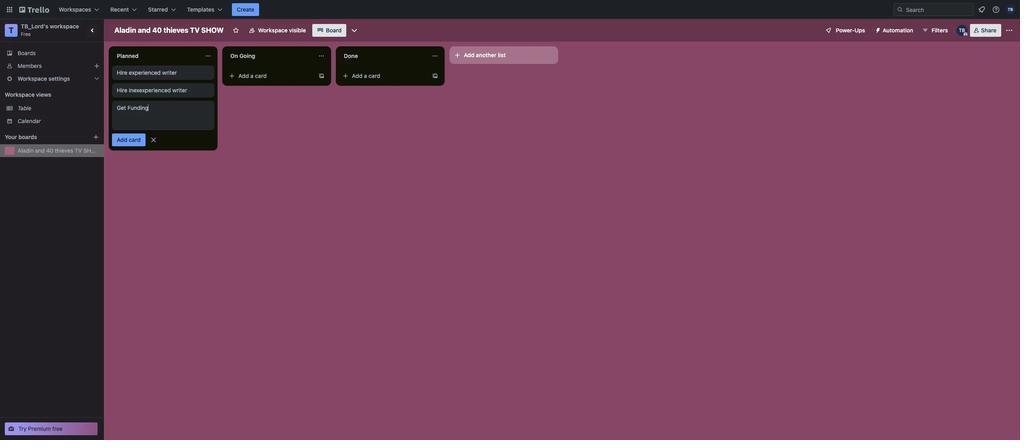 Task type: locate. For each thing, give the bounding box(es) containing it.
thieves
[[164, 26, 188, 34], [55, 147, 73, 154]]

thieves down your boards with 1 items element
[[55, 147, 73, 154]]

filters
[[932, 27, 948, 34]]

experienced
[[129, 69, 161, 76]]

this member is an admin of this board. image
[[964, 32, 967, 36]]

0 horizontal spatial aladin
[[18, 147, 34, 154]]

create button
[[232, 3, 259, 16]]

power-
[[836, 27, 855, 34]]

free
[[52, 426, 63, 432]]

create from template… image
[[318, 73, 325, 79], [432, 73, 438, 79]]

try premium free
[[18, 426, 63, 432]]

0 horizontal spatial a
[[250, 72, 254, 79]]

1 add a card button from the left
[[226, 70, 315, 82]]

card down the on going text box
[[255, 72, 267, 79]]

writer down hire experienced writer link
[[172, 87, 187, 94]]

1 vertical spatial writer
[[172, 87, 187, 94]]

a down the going on the left of the page
[[250, 72, 254, 79]]

1 horizontal spatial tv
[[190, 26, 200, 34]]

try premium free button
[[5, 423, 98, 436]]

add a card button
[[226, 70, 315, 82], [339, 70, 429, 82]]

0 horizontal spatial tv
[[75, 147, 82, 154]]

starred
[[148, 6, 168, 13]]

add a card button down the done text field
[[339, 70, 429, 82]]

1 horizontal spatial card
[[255, 72, 267, 79]]

tv down calendar link
[[75, 147, 82, 154]]

workspace inside "popup button"
[[18, 75, 47, 82]]

Planned text field
[[112, 50, 200, 62]]

2 add a card from the left
[[352, 72, 380, 79]]

workspace visible button
[[244, 24, 311, 37]]

add another list
[[464, 52, 506, 58]]

2 vertical spatial workspace
[[5, 91, 35, 98]]

1 vertical spatial 40
[[46, 147, 53, 154]]

1 horizontal spatial add a card
[[352, 72, 380, 79]]

1 a from the left
[[250, 72, 254, 79]]

show
[[201, 26, 224, 34], [84, 147, 101, 154]]

share button
[[970, 24, 1002, 37]]

back to home image
[[19, 3, 49, 16]]

and down your boards with 1 items element
[[35, 147, 45, 154]]

On Going text field
[[226, 50, 314, 62]]

workspace left "visible"
[[258, 27, 288, 34]]

writer up hire inexexperienced writer link in the left of the page
[[162, 69, 177, 76]]

open information menu image
[[992, 6, 1000, 14]]

power-ups
[[836, 27, 865, 34]]

add right add board icon
[[117, 136, 127, 143]]

boards link
[[0, 47, 104, 60]]

show menu image
[[1006, 26, 1014, 34]]

workspace down members
[[18, 75, 47, 82]]

recent
[[110, 6, 129, 13]]

1 vertical spatial aladin and 40 thieves tv show
[[18, 147, 101, 154]]

show down add board icon
[[84, 147, 101, 154]]

Search field
[[904, 4, 974, 16]]

tv
[[190, 26, 200, 34], [75, 147, 82, 154]]

writer for hire experienced writer
[[162, 69, 177, 76]]

2 horizontal spatial card
[[369, 72, 380, 79]]

aladin and 40 thieves tv show inside board name 'text field'
[[114, 26, 224, 34]]

thieves down 'starred' dropdown button
[[164, 26, 188, 34]]

starred button
[[143, 3, 181, 16]]

add inside button
[[464, 52, 475, 58]]

card left 'cancel' image
[[129, 136, 141, 143]]

done
[[344, 52, 358, 59]]

workspace for workspace views
[[5, 91, 35, 98]]

writer
[[162, 69, 177, 76], [172, 87, 187, 94]]

star or unstar board image
[[233, 27, 239, 34]]

add a card button down the on going text box
[[226, 70, 315, 82]]

1 create from template… image from the left
[[318, 73, 325, 79]]

1 vertical spatial show
[[84, 147, 101, 154]]

search image
[[897, 6, 904, 13]]

1 horizontal spatial and
[[138, 26, 151, 34]]

hire inexexperienced writer link
[[117, 86, 210, 94]]

add left the another
[[464, 52, 475, 58]]

0 horizontal spatial aladin and 40 thieves tv show
[[18, 147, 101, 154]]

1 vertical spatial thieves
[[55, 147, 73, 154]]

2 add a card button from the left
[[339, 70, 429, 82]]

add a card down done
[[352, 72, 380, 79]]

0 vertical spatial thieves
[[164, 26, 188, 34]]

40 down starred
[[152, 26, 162, 34]]

0 horizontal spatial 40
[[46, 147, 53, 154]]

list
[[498, 52, 506, 58]]

hire
[[117, 69, 127, 76], [117, 87, 127, 94]]

hire left "inexexperienced"
[[117, 87, 127, 94]]

1 horizontal spatial aladin and 40 thieves tv show
[[114, 26, 224, 34]]

aladin down the recent dropdown button
[[114, 26, 136, 34]]

aladin and 40 thieves tv show down your boards with 1 items element
[[18, 147, 101, 154]]

1 horizontal spatial show
[[201, 26, 224, 34]]

0 vertical spatial tv
[[190, 26, 200, 34]]

workspace
[[258, 27, 288, 34], [18, 75, 47, 82], [5, 91, 35, 98]]

0 vertical spatial workspace
[[258, 27, 288, 34]]

card for done
[[369, 72, 380, 79]]

workspace inside button
[[258, 27, 288, 34]]

recent button
[[106, 3, 142, 16]]

hire experienced writer
[[117, 69, 177, 76]]

workspace views
[[5, 91, 51, 98]]

0 horizontal spatial card
[[129, 136, 141, 143]]

2 create from template… image from the left
[[432, 73, 438, 79]]

2 a from the left
[[364, 72, 367, 79]]

a down the done text field
[[364, 72, 367, 79]]

and down starred
[[138, 26, 151, 34]]

create from template… image for done
[[432, 73, 438, 79]]

your boards with 1 items element
[[5, 132, 81, 142]]

1 vertical spatial and
[[35, 147, 45, 154]]

create from template… image for on going
[[318, 73, 325, 79]]

1 horizontal spatial aladin
[[114, 26, 136, 34]]

free
[[21, 31, 31, 37]]

workspace for workspace settings
[[18, 75, 47, 82]]

1 horizontal spatial thieves
[[164, 26, 188, 34]]

try
[[18, 426, 27, 432]]

0 vertical spatial hire
[[117, 69, 127, 76]]

automation button
[[872, 24, 918, 37]]

templates
[[187, 6, 214, 13]]

views
[[36, 91, 51, 98]]

aladin inside aladin and 40 thieves tv show link
[[18, 147, 34, 154]]

1 horizontal spatial 40
[[152, 26, 162, 34]]

tv down templates
[[190, 26, 200, 34]]

0 horizontal spatial add a card button
[[226, 70, 315, 82]]

add a card down the going on the left of the page
[[238, 72, 267, 79]]

t link
[[5, 24, 18, 37]]

tb_lord's
[[21, 23, 48, 30]]

tyler black (tylerblack44) image
[[1006, 5, 1016, 14]]

1 add a card from the left
[[238, 72, 267, 79]]

1 hire from the top
[[117, 69, 127, 76]]

2 hire from the top
[[117, 87, 127, 94]]

40 inside aladin and 40 thieves tv show link
[[46, 147, 53, 154]]

0 horizontal spatial create from template… image
[[318, 73, 325, 79]]

and inside board name 'text field'
[[138, 26, 151, 34]]

aladin and 40 thieves tv show down 'starred' dropdown button
[[114, 26, 224, 34]]

0 vertical spatial aladin and 40 thieves tv show
[[114, 26, 224, 34]]

1 horizontal spatial a
[[364, 72, 367, 79]]

aladin down boards
[[18, 147, 34, 154]]

writer for hire inexexperienced writer
[[172, 87, 187, 94]]

t
[[9, 26, 14, 35]]

tb_lord (tylerblack44) image
[[957, 25, 968, 36]]

card down the done text field
[[369, 72, 380, 79]]

0 horizontal spatial show
[[84, 147, 101, 154]]

filters button
[[920, 24, 951, 37]]

1 horizontal spatial create from template… image
[[432, 73, 438, 79]]

1 vertical spatial aladin
[[18, 147, 34, 154]]

hire inside hire inexexperienced writer link
[[117, 87, 127, 94]]

1 vertical spatial hire
[[117, 87, 127, 94]]

tb_lord's workspace link
[[21, 23, 79, 30]]

share
[[981, 27, 997, 34]]

add card button
[[112, 134, 145, 146]]

hire down planned on the top of page
[[117, 69, 127, 76]]

a for done
[[364, 72, 367, 79]]

hire inside hire experienced writer link
[[117, 69, 127, 76]]

show down "templates" popup button
[[201, 26, 224, 34]]

1 vertical spatial workspace
[[18, 75, 47, 82]]

0 vertical spatial writer
[[162, 69, 177, 76]]

aladin inside board name 'text field'
[[114, 26, 136, 34]]

40 inside board name 'text field'
[[152, 26, 162, 34]]

and
[[138, 26, 151, 34], [35, 147, 45, 154]]

40 down your boards with 1 items element
[[46, 147, 53, 154]]

1 horizontal spatial add a card button
[[339, 70, 429, 82]]

0 vertical spatial show
[[201, 26, 224, 34]]

aladin and 40 thieves tv show
[[114, 26, 224, 34], [18, 147, 101, 154]]

aladin
[[114, 26, 136, 34], [18, 147, 34, 154]]

add a card for done
[[352, 72, 380, 79]]

primary element
[[0, 0, 1020, 19]]

card
[[255, 72, 267, 79], [369, 72, 380, 79], [129, 136, 141, 143]]

ups
[[855, 27, 865, 34]]

0 vertical spatial and
[[138, 26, 151, 34]]

tv inside board name 'text field'
[[190, 26, 200, 34]]

0 vertical spatial 40
[[152, 26, 162, 34]]

0 horizontal spatial add a card
[[238, 72, 267, 79]]

a
[[250, 72, 254, 79], [364, 72, 367, 79]]

workspace up table
[[5, 91, 35, 98]]

add a card
[[238, 72, 267, 79], [352, 72, 380, 79]]

0 vertical spatial aladin
[[114, 26, 136, 34]]

40
[[152, 26, 162, 34], [46, 147, 53, 154]]

add
[[464, 52, 475, 58], [238, 72, 249, 79], [352, 72, 363, 79], [117, 136, 127, 143]]



Task type: vqa. For each thing, say whether or not it's contained in the screenshot.
TREMENDOUS
no



Task type: describe. For each thing, give the bounding box(es) containing it.
hire for hire inexexperienced writer
[[117, 87, 127, 94]]

on going
[[230, 52, 255, 59]]

members
[[18, 62, 42, 69]]

workspaces button
[[54, 3, 104, 16]]

premium
[[28, 426, 51, 432]]

tb_lord's workspace free
[[21, 23, 79, 37]]

Board name text field
[[110, 24, 228, 37]]

0 notifications image
[[977, 5, 987, 14]]

boards
[[18, 50, 36, 56]]

hire for hire experienced writer
[[117, 69, 127, 76]]

workspace
[[50, 23, 79, 30]]

power-ups button
[[820, 24, 870, 37]]

add a card button for on going
[[226, 70, 315, 82]]

add card
[[117, 136, 141, 143]]

cancel image
[[149, 136, 157, 144]]

aladin and 40 thieves tv show link
[[18, 147, 101, 155]]

workspaces
[[59, 6, 91, 13]]

customize views image
[[351, 26, 359, 34]]

boards
[[18, 134, 37, 140]]

another
[[476, 52, 497, 58]]

your
[[5, 134, 17, 140]]

a for on going
[[250, 72, 254, 79]]

workspace visible
[[258, 27, 306, 34]]

calendar link
[[18, 117, 99, 125]]

workspace navigation collapse icon image
[[87, 25, 98, 36]]

members link
[[0, 60, 104, 72]]

Done text field
[[339, 50, 427, 62]]

show inside board name 'text field'
[[201, 26, 224, 34]]

settings
[[49, 75, 70, 82]]

automation
[[883, 27, 913, 34]]

add down done
[[352, 72, 363, 79]]

hire inexexperienced writer
[[117, 87, 187, 94]]

calendar
[[18, 118, 41, 124]]

0 horizontal spatial thieves
[[55, 147, 73, 154]]

going
[[240, 52, 255, 59]]

workspace settings
[[18, 75, 70, 82]]

table link
[[18, 104, 99, 112]]

card for on going
[[255, 72, 267, 79]]

add another list button
[[450, 46, 558, 64]]

sm image
[[872, 24, 883, 35]]

add board image
[[93, 134, 99, 140]]

your boards
[[5, 134, 37, 140]]

1 vertical spatial tv
[[75, 147, 82, 154]]

inexexperienced
[[129, 87, 171, 94]]

add a card button for done
[[339, 70, 429, 82]]

board link
[[312, 24, 347, 37]]

visible
[[289, 27, 306, 34]]

workspace for workspace visible
[[258, 27, 288, 34]]

card inside add card button
[[129, 136, 141, 143]]

planned
[[117, 52, 139, 59]]

templates button
[[182, 3, 227, 16]]

add inside button
[[117, 136, 127, 143]]

hire experienced writer link
[[117, 69, 210, 77]]

Enter a title for this card… text field
[[112, 101, 214, 130]]

thieves inside board name 'text field'
[[164, 26, 188, 34]]

create
[[237, 6, 254, 13]]

add down on going
[[238, 72, 249, 79]]

board
[[326, 27, 342, 34]]

on
[[230, 52, 238, 59]]

add a card for on going
[[238, 72, 267, 79]]

workspace settings button
[[0, 72, 104, 85]]

table
[[18, 105, 31, 112]]

0 horizontal spatial and
[[35, 147, 45, 154]]



